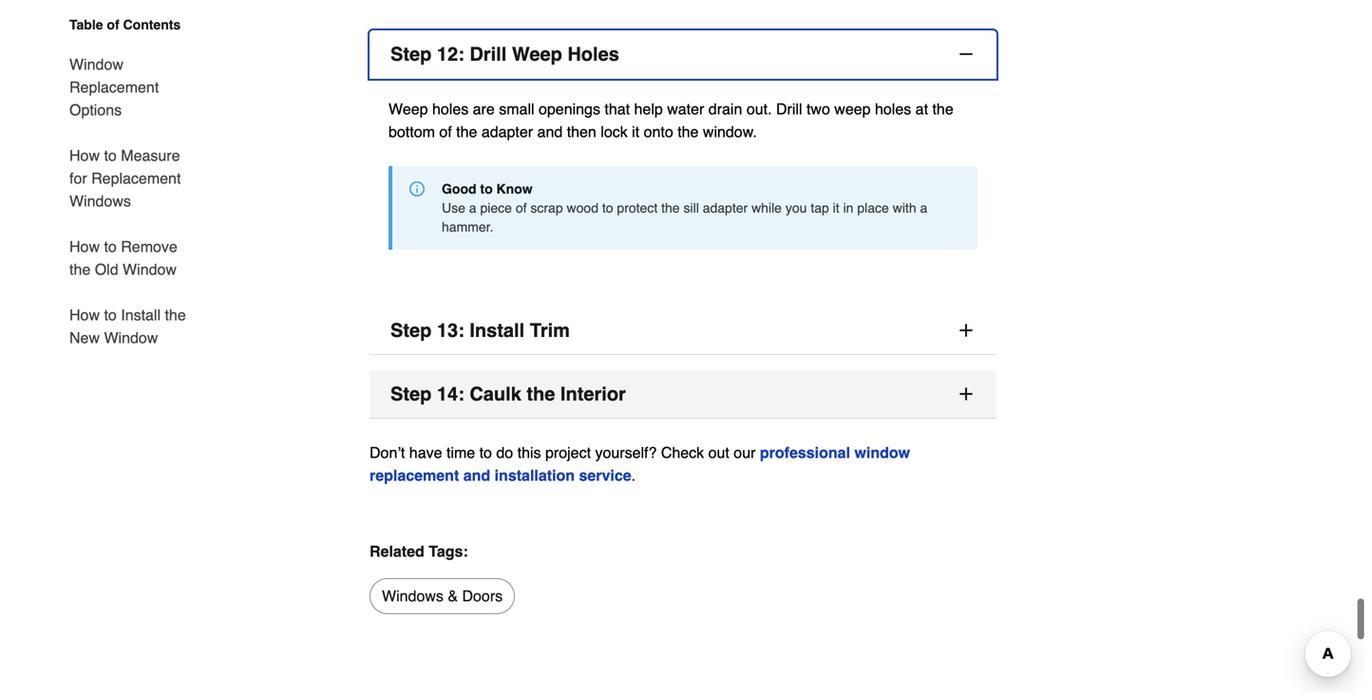 Task type: describe. For each thing, give the bounding box(es) containing it.
with
[[893, 201, 917, 216]]

0 vertical spatial replacement
[[69, 78, 159, 96]]

2 holes from the left
[[875, 100, 912, 118]]

table of contents
[[69, 17, 181, 32]]

how for how to measure for replacement windows
[[69, 147, 100, 164]]

1 a from the left
[[469, 201, 477, 216]]

wood
[[567, 201, 599, 216]]

new
[[69, 329, 100, 347]]

small
[[499, 100, 535, 118]]

for
[[69, 170, 87, 187]]

the inside the "good to know use a piece of scrap wood to protect the sill adapter while you tap it in place with a hammer."
[[662, 201, 680, 216]]

scrap
[[531, 201, 563, 216]]

time
[[447, 445, 475, 462]]

tags:
[[429, 543, 468, 561]]

13:
[[437, 320, 465, 342]]

2 a from the left
[[921, 201, 928, 216]]

related tags:
[[370, 543, 468, 561]]

how to measure for replacement windows
[[69, 147, 181, 210]]

holes
[[568, 43, 620, 65]]

14:
[[437, 384, 465, 406]]

interior
[[561, 384, 626, 406]]

use
[[442, 201, 466, 216]]

how for how to remove the old window
[[69, 238, 100, 256]]

window.
[[703, 123, 757, 141]]

step for step 14: caulk the interior
[[391, 384, 432, 406]]

contents
[[123, 17, 181, 32]]

in
[[844, 201, 854, 216]]

hammer.
[[442, 220, 494, 235]]

and inside "professional window replacement and installation service"
[[464, 467, 491, 485]]

installation
[[495, 467, 575, 485]]

windows inside how to measure for replacement windows
[[69, 192, 131, 210]]

good
[[442, 182, 477, 197]]

are
[[473, 100, 495, 118]]

check
[[661, 445, 704, 462]]

out
[[709, 445, 730, 462]]

to for remove
[[104, 238, 117, 256]]

doors
[[462, 588, 503, 606]]

how to remove the old window
[[69, 238, 178, 278]]

&
[[448, 588, 458, 606]]

don't have time to do this project yourself? check out our
[[370, 445, 760, 462]]

step 12: drill weep holes button
[[370, 31, 997, 79]]

how for how to install the new window
[[69, 307, 100, 324]]

step for step 13: install trim
[[391, 320, 432, 342]]

to right wood
[[602, 201, 614, 216]]

step 12: drill weep holes
[[391, 43, 620, 65]]

to for measure
[[104, 147, 117, 164]]

window replacement options
[[69, 56, 159, 119]]

this
[[518, 445, 541, 462]]

service
[[579, 467, 632, 485]]

plus image
[[957, 385, 976, 404]]

how to install the new window
[[69, 307, 186, 347]]

remove
[[121, 238, 178, 256]]

adapter inside the "good to know use a piece of scrap wood to protect the sill adapter while you tap it in place with a hammer."
[[703, 201, 748, 216]]

then
[[567, 123, 597, 141]]

window inside window replacement options
[[69, 56, 123, 73]]

related
[[370, 543, 425, 561]]

window for remove
[[123, 261, 177, 278]]

weep inside weep holes are small openings that help water drain out. drill two weep holes at the bottom of the adapter and then lock it onto the window.
[[389, 100, 428, 118]]

install for the
[[121, 307, 161, 324]]

the down are
[[456, 123, 478, 141]]

protect
[[617, 201, 658, 216]]

plus image
[[957, 321, 976, 340]]

sill
[[684, 201, 699, 216]]

options
[[69, 101, 122, 119]]

step 14: caulk the interior
[[391, 384, 626, 406]]

how to remove the old window link
[[69, 224, 197, 293]]

window
[[855, 445, 911, 462]]

minus image
[[957, 45, 976, 64]]

you
[[786, 201, 807, 216]]

how to install the new window link
[[69, 293, 197, 350]]



Task type: vqa. For each thing, say whether or not it's contained in the screenshot.
Windows in "link"
yes



Task type: locate. For each thing, give the bounding box(es) containing it.
of inside the table of contents 'element'
[[107, 17, 119, 32]]

the down the water
[[678, 123, 699, 141]]

1 horizontal spatial weep
[[512, 43, 562, 65]]

it
[[632, 123, 640, 141], [833, 201, 840, 216]]

to for install
[[104, 307, 117, 324]]

weep
[[835, 100, 871, 118]]

and
[[538, 123, 563, 141], [464, 467, 491, 485]]

window replacement options link
[[69, 42, 197, 133]]

1 vertical spatial drill
[[776, 100, 803, 118]]

of right the table
[[107, 17, 119, 32]]

window inside the how to remove the old window
[[123, 261, 177, 278]]

2 how from the top
[[69, 238, 100, 256]]

at
[[916, 100, 929, 118]]

onto
[[644, 123, 674, 141]]

12:
[[437, 43, 465, 65]]

the inside button
[[527, 384, 555, 406]]

the left old
[[69, 261, 91, 278]]

professional
[[760, 445, 851, 462]]

1 horizontal spatial adapter
[[703, 201, 748, 216]]

our
[[734, 445, 756, 462]]

0 vertical spatial how
[[69, 147, 100, 164]]

1 vertical spatial it
[[833, 201, 840, 216]]

2 vertical spatial how
[[69, 307, 100, 324]]

2 vertical spatial window
[[104, 329, 158, 347]]

replacement
[[69, 78, 159, 96], [91, 170, 181, 187]]

step for step 12: drill weep holes
[[391, 43, 432, 65]]

0 horizontal spatial and
[[464, 467, 491, 485]]

0 vertical spatial it
[[632, 123, 640, 141]]

drill
[[470, 43, 507, 65], [776, 100, 803, 118]]

drill right 12: at the left top
[[470, 43, 507, 65]]

lock
[[601, 123, 628, 141]]

adapter inside weep holes are small openings that help water drain out. drill two weep holes at the bottom of the adapter and then lock it onto the window.
[[482, 123, 533, 141]]

how
[[69, 147, 100, 164], [69, 238, 100, 256], [69, 307, 100, 324]]

the right caulk
[[527, 384, 555, 406]]

how to measure for replacement windows link
[[69, 133, 197, 224]]

don't
[[370, 445, 405, 462]]

window right new
[[104, 329, 158, 347]]

2 horizontal spatial of
[[516, 201, 527, 216]]

to down old
[[104, 307, 117, 324]]

1 vertical spatial windows
[[382, 588, 444, 606]]

the left sill
[[662, 201, 680, 216]]

to inside the how to remove the old window
[[104, 238, 117, 256]]

step inside "button"
[[391, 43, 432, 65]]

step left 12: at the left top
[[391, 43, 432, 65]]

tap
[[811, 201, 830, 216]]

2 step from the top
[[391, 320, 432, 342]]

replacement
[[370, 467, 459, 485]]

it right lock
[[632, 123, 640, 141]]

drill inside weep holes are small openings that help water drain out. drill two weep holes at the bottom of the adapter and then lock it onto the window.
[[776, 100, 803, 118]]

1 vertical spatial of
[[439, 123, 452, 141]]

install down how to remove the old window link
[[121, 307, 161, 324]]

0 vertical spatial adapter
[[482, 123, 533, 141]]

adapter down the small
[[482, 123, 533, 141]]

and down 'time'
[[464, 467, 491, 485]]

0 vertical spatial windows
[[69, 192, 131, 210]]

have
[[409, 445, 442, 462]]

0 horizontal spatial holes
[[432, 100, 469, 118]]

adapter
[[482, 123, 533, 141], [703, 201, 748, 216]]

do
[[497, 445, 513, 462]]

step 14: caulk the interior button
[[370, 371, 997, 419]]

it left in
[[833, 201, 840, 216]]

a right use
[[469, 201, 477, 216]]

replacement inside how to measure for replacement windows
[[91, 170, 181, 187]]

window
[[69, 56, 123, 73], [123, 261, 177, 278], [104, 329, 158, 347]]

how inside how to measure for replacement windows
[[69, 147, 100, 164]]

weep
[[512, 43, 562, 65], [389, 100, 428, 118]]

weep left holes
[[512, 43, 562, 65]]

window down remove
[[123, 261, 177, 278]]

0 horizontal spatial of
[[107, 17, 119, 32]]

3 step from the top
[[391, 384, 432, 406]]

window for install
[[104, 329, 158, 347]]

windows & doors
[[382, 588, 503, 606]]

windows & doors link
[[370, 579, 515, 615]]

step left 14:
[[391, 384, 432, 406]]

of inside weep holes are small openings that help water drain out. drill two weep holes at the bottom of the adapter and then lock it onto the window.
[[439, 123, 452, 141]]

old
[[95, 261, 118, 278]]

0 horizontal spatial windows
[[69, 192, 131, 210]]

install right 13:
[[470, 320, 525, 342]]

of
[[107, 17, 119, 32], [439, 123, 452, 141], [516, 201, 527, 216]]

drill inside "button"
[[470, 43, 507, 65]]

two
[[807, 100, 831, 118]]

window inside how to install the new window
[[104, 329, 158, 347]]

install inside button
[[470, 320, 525, 342]]

the inside the how to remove the old window
[[69, 261, 91, 278]]

bottom
[[389, 123, 435, 141]]

1 vertical spatial weep
[[389, 100, 428, 118]]

table of contents element
[[54, 15, 197, 350]]

1 holes from the left
[[432, 100, 469, 118]]

it inside the "good to know use a piece of scrap wood to protect the sill adapter while you tap it in place with a hammer."
[[833, 201, 840, 216]]

0 horizontal spatial adapter
[[482, 123, 533, 141]]

of down the know
[[516, 201, 527, 216]]

0 vertical spatial drill
[[470, 43, 507, 65]]

weep inside "button"
[[512, 43, 562, 65]]

how up "for"
[[69, 147, 100, 164]]

holes
[[432, 100, 469, 118], [875, 100, 912, 118]]

and inside weep holes are small openings that help water drain out. drill two weep holes at the bottom of the adapter and then lock it onto the window.
[[538, 123, 563, 141]]

to left measure
[[104, 147, 117, 164]]

while
[[752, 201, 782, 216]]

help
[[634, 100, 663, 118]]

of inside the "good to know use a piece of scrap wood to protect the sill adapter while you tap it in place with a hammer."
[[516, 201, 527, 216]]

to for know
[[480, 182, 493, 197]]

of right "bottom"
[[439, 123, 452, 141]]

1 horizontal spatial holes
[[875, 100, 912, 118]]

trim
[[530, 320, 570, 342]]

how up new
[[69, 307, 100, 324]]

1 horizontal spatial windows
[[382, 588, 444, 606]]

window down the table
[[69, 56, 123, 73]]

.
[[632, 467, 636, 485]]

holes left at
[[875, 100, 912, 118]]

1 horizontal spatial and
[[538, 123, 563, 141]]

to up old
[[104, 238, 117, 256]]

a
[[469, 201, 477, 216], [921, 201, 928, 216]]

the right at
[[933, 100, 954, 118]]

replacement up options on the left top
[[69, 78, 159, 96]]

0 horizontal spatial install
[[121, 307, 161, 324]]

weep holes are small openings that help water drain out. drill two weep holes at the bottom of the adapter and then lock it onto the window.
[[389, 100, 954, 141]]

table
[[69, 17, 103, 32]]

how up old
[[69, 238, 100, 256]]

install for trim
[[470, 320, 525, 342]]

windows left &
[[382, 588, 444, 606]]

step 13: install trim button
[[370, 307, 997, 356]]

1 horizontal spatial it
[[833, 201, 840, 216]]

1 vertical spatial step
[[391, 320, 432, 342]]

yourself?
[[595, 445, 657, 462]]

drill left two
[[776, 100, 803, 118]]

install
[[121, 307, 161, 324], [470, 320, 525, 342]]

adapter right sill
[[703, 201, 748, 216]]

measure
[[121, 147, 180, 164]]

to inside how to measure for replacement windows
[[104, 147, 117, 164]]

2 vertical spatial of
[[516, 201, 527, 216]]

0 vertical spatial window
[[69, 56, 123, 73]]

0 vertical spatial step
[[391, 43, 432, 65]]

0 vertical spatial and
[[538, 123, 563, 141]]

1 horizontal spatial a
[[921, 201, 928, 216]]

the down how to remove the old window link
[[165, 307, 186, 324]]

water
[[667, 100, 705, 118]]

weep up "bottom"
[[389, 100, 428, 118]]

know
[[497, 182, 533, 197]]

how inside how to install the new window
[[69, 307, 100, 324]]

professional window replacement and installation service
[[370, 445, 911, 485]]

1 vertical spatial window
[[123, 261, 177, 278]]

drain
[[709, 100, 743, 118]]

that
[[605, 100, 630, 118]]

0 horizontal spatial weep
[[389, 100, 428, 118]]

professional window replacement and installation service link
[[370, 445, 911, 485]]

to inside how to install the new window
[[104, 307, 117, 324]]

windows inside the windows & doors link
[[382, 588, 444, 606]]

to left do
[[480, 445, 492, 462]]

how inside the how to remove the old window
[[69, 238, 100, 256]]

windows down "for"
[[69, 192, 131, 210]]

good to know use a piece of scrap wood to protect the sill adapter while you tap it in place with a hammer.
[[442, 182, 928, 235]]

1 vertical spatial adapter
[[703, 201, 748, 216]]

1 how from the top
[[69, 147, 100, 164]]

install inside how to install the new window
[[121, 307, 161, 324]]

2 vertical spatial step
[[391, 384, 432, 406]]

step 13: install trim
[[391, 320, 570, 342]]

windows
[[69, 192, 131, 210], [382, 588, 444, 606]]

0 vertical spatial weep
[[512, 43, 562, 65]]

project
[[546, 445, 591, 462]]

1 vertical spatial and
[[464, 467, 491, 485]]

0 horizontal spatial drill
[[470, 43, 507, 65]]

replacement down measure
[[91, 170, 181, 187]]

info image
[[410, 182, 425, 197]]

piece
[[480, 201, 512, 216]]

1 horizontal spatial drill
[[776, 100, 803, 118]]

0 horizontal spatial a
[[469, 201, 477, 216]]

out.
[[747, 100, 772, 118]]

0 vertical spatial of
[[107, 17, 119, 32]]

to
[[104, 147, 117, 164], [480, 182, 493, 197], [602, 201, 614, 216], [104, 238, 117, 256], [104, 307, 117, 324], [480, 445, 492, 462]]

1 horizontal spatial of
[[439, 123, 452, 141]]

it inside weep holes are small openings that help water drain out. drill two weep holes at the bottom of the adapter and then lock it onto the window.
[[632, 123, 640, 141]]

0 horizontal spatial it
[[632, 123, 640, 141]]

holes left are
[[432, 100, 469, 118]]

1 horizontal spatial install
[[470, 320, 525, 342]]

step left 13:
[[391, 320, 432, 342]]

a right 'with'
[[921, 201, 928, 216]]

place
[[858, 201, 889, 216]]

3 how from the top
[[69, 307, 100, 324]]

1 vertical spatial how
[[69, 238, 100, 256]]

openings
[[539, 100, 601, 118]]

1 vertical spatial replacement
[[91, 170, 181, 187]]

to up piece
[[480, 182, 493, 197]]

1 step from the top
[[391, 43, 432, 65]]

the inside how to install the new window
[[165, 307, 186, 324]]

and down openings
[[538, 123, 563, 141]]

caulk
[[470, 384, 522, 406]]

the
[[933, 100, 954, 118], [456, 123, 478, 141], [678, 123, 699, 141], [662, 201, 680, 216], [69, 261, 91, 278], [165, 307, 186, 324], [527, 384, 555, 406]]



